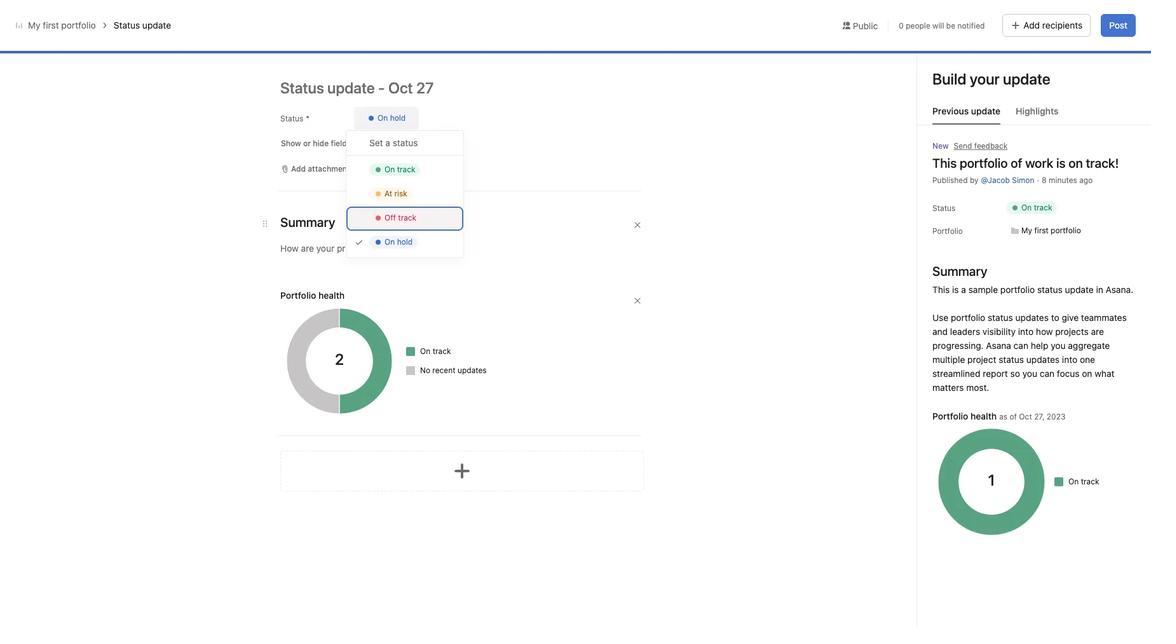 Task type: describe. For each thing, give the bounding box(es) containing it.
progress link
[[310, 77, 348, 94]]

be
[[947, 21, 956, 30]]

portfolio inside connect this portfolio to a team or company goal to show how your work aligns to strategic priorities
[[848, 520, 882, 531]]

projects
[[518, 188, 552, 198]]

hold inside on hold dropdown button
[[390, 113, 406, 123]]

30
[[910, 15, 919, 24]]

add recipients
[[1024, 20, 1083, 31]]

status *
[[281, 114, 310, 123]]

or inside dropdown button
[[303, 139, 311, 148]]

@jacob simon link
[[982, 176, 1035, 185]]

report for portfolio
[[984, 368, 1009, 379]]

post
[[1110, 20, 1128, 31]]

2 horizontal spatial portfolio health
[[933, 411, 998, 422]]

add report section image
[[452, 461, 473, 482]]

show
[[281, 139, 301, 148]]

connect this portfolio to a team or company goal to show how your work aligns to strategic priorities
[[787, 520, 941, 559]]

off track
[[385, 213, 417, 223]]

add for add recipients
[[1024, 20, 1041, 31]]

minutes
[[1050, 176, 1078, 185]]

this is a sample portfolio status update in asana. for portfolio
[[933, 284, 1134, 295]]

streamlined for status
[[387, 464, 435, 475]]

project for portfolio
[[968, 354, 997, 365]]

add billing info
[[1051, 10, 1104, 20]]

one for portfolio
[[1081, 354, 1096, 365]]

portfolio inside new send feedback this portfolio of work is on track! published by @jacob simon · 8 minutes ago
[[960, 156, 1009, 170]]

teammates for portfolio
[[1082, 312, 1128, 323]]

asana for status
[[439, 450, 464, 461]]

and for status
[[566, 436, 582, 447]]

my first portfolio
[[209, 53, 303, 68]]

at
[[385, 189, 393, 198]]

use portfolio status updates to give teammates and leaders visibility into how projects are progressing. asana can help you aggregate multiple project status updates into one streamlined report so you can focus on what matters most. for status
[[370, 436, 725, 475]]

home link
[[8, 39, 145, 59]]

*
[[306, 114, 310, 123]]

0 horizontal spatial my first portfolio
[[28, 20, 96, 31]]

asana for portfolio
[[987, 340, 1012, 351]]

build
[[933, 70, 967, 88]]

add billing info button
[[1045, 6, 1110, 24]]

most. for portfolio
[[967, 382, 990, 393]]

status update
[[114, 20, 171, 31]]

help for status
[[483, 450, 501, 461]]

priorities
[[884, 548, 920, 559]]

connect
[[793, 520, 828, 531]]

30 days left
[[910, 15, 952, 24]]

my
[[1001, 10, 1012, 20]]

·
[[1038, 176, 1040, 185]]

show
[[857, 534, 879, 545]]

goal
[[827, 534, 844, 545]]

dashboard link
[[249, 77, 295, 94]]

first portfolio
[[229, 53, 303, 68]]

summary for status
[[370, 387, 425, 402]]

no
[[420, 366, 431, 375]]

trial?
[[1014, 10, 1032, 20]]

a inside connect this portfolio to a team or company goal to show how your work aligns to strategic priorities
[[896, 520, 900, 531]]

js
[[375, 333, 384, 342]]

team
[[903, 520, 923, 531]]

use for status
[[370, 436, 386, 447]]

billing
[[1067, 10, 1089, 20]]

1 horizontal spatial portfolio health
[[370, 492, 434, 503]]

focus for portfolio
[[1058, 368, 1080, 379]]

so for portfolio
[[1011, 368, 1021, 379]]

off track radio item
[[347, 207, 464, 231]]

hide
[[313, 139, 329, 148]]

most. for status
[[606, 464, 629, 475]]

Title of update text field
[[281, 74, 662, 102]]

8
[[1043, 176, 1047, 185]]

previous update
[[933, 106, 1001, 116]]

visibility for status
[[617, 436, 650, 447]]

streamlined for portfolio
[[933, 368, 981, 379]]

1 horizontal spatial risk
[[565, 188, 579, 198]]

projects at risk
[[518, 188, 579, 198]]

0 vertical spatial portfolio health as of oct 27, 2023
[[933, 411, 1066, 422]]

multiple for status
[[565, 450, 598, 461]]

status inside "menu"
[[393, 137, 418, 148]]

visibility for portfolio
[[983, 326, 1016, 337]]

recipients
[[1043, 20, 1083, 31]]

fields
[[331, 139, 351, 148]]

1 vertical spatial first
[[1035, 226, 1049, 235]]

1 vertical spatial 27,
[[471, 494, 482, 503]]

set a status
[[370, 137, 418, 148]]

set
[[370, 137, 383, 148]]

1 vertical spatial my first portfolio
[[1022, 226, 1082, 235]]

progress
[[310, 77, 348, 88]]

one for status
[[370, 464, 385, 475]]

what's
[[966, 10, 991, 20]]

company
[[787, 534, 824, 545]]

previous
[[933, 106, 969, 116]]

new
[[933, 141, 949, 151]]

messages
[[418, 77, 461, 88]]

add attachment button
[[275, 160, 356, 178]]

at
[[554, 188, 562, 198]]

sample for status
[[406, 408, 435, 419]]

1 project on track
[[364, 167, 429, 198]]

portfolios link
[[209, 38, 248, 52]]

summary for portfolio
[[933, 264, 988, 279]]

1 horizontal spatial my first portfolio link
[[1007, 225, 1087, 237]]

send
[[954, 141, 973, 151]]

this portfolio of work is on track!
[[370, 301, 556, 315]]

notified
[[958, 21, 986, 30]]

asana. for status
[[543, 408, 571, 419]]

0 vertical spatial 2023
[[1048, 412, 1066, 422]]

progressing. for portfolio
[[933, 340, 984, 351]]

0 horizontal spatial portfolio
[[386, 116, 443, 134]]

info
[[1091, 10, 1104, 20]]

how inside connect this portfolio to a team or company goal to show how your work aligns to strategic priorities
[[881, 534, 898, 545]]

how for portfolio
[[1037, 326, 1054, 337]]

and for portfolio
[[933, 326, 948, 337]]

0 horizontal spatial 2023
[[484, 494, 503, 503]]

asana. for portfolio
[[1107, 284, 1134, 295]]

public
[[853, 20, 879, 31]]

1
[[364, 167, 371, 185]]

use for portfolio
[[933, 312, 949, 323]]

1 vertical spatial work
[[463, 301, 491, 315]]

focus for status
[[512, 464, 535, 475]]

on track!
[[1069, 156, 1120, 170]]

workload link
[[363, 77, 403, 94]]

tab list containing previous update
[[918, 104, 1152, 125]]

in inside button
[[993, 10, 999, 20]]

track inside 1 project on track
[[408, 188, 429, 198]]

days
[[921, 15, 938, 24]]

build your update
[[933, 70, 1051, 88]]

highlights
[[1017, 106, 1059, 116]]

remove section image
[[634, 221, 642, 229]]

show or hide fields
[[281, 139, 351, 148]]

people
[[907, 21, 931, 30]]

status left *
[[281, 114, 304, 123]]

in for status
[[533, 408, 541, 419]]

show or hide fields button
[[275, 135, 367, 153]]

0 vertical spatial my first portfolio link
[[28, 20, 96, 31]]

at risk
[[385, 189, 408, 198]]

0 vertical spatial 27,
[[1035, 412, 1045, 422]]

so for status
[[465, 464, 475, 475]]

set a status menu
[[347, 131, 464, 258]]

on hold inside set a status "menu"
[[385, 237, 413, 247]]

@jacob
[[982, 176, 1011, 185]]

will
[[933, 21, 945, 30]]

work inside connect this portfolio to a team or company goal to show how your work aligns to strategic priorities
[[921, 534, 941, 545]]

risk inside set a status "menu"
[[395, 189, 408, 198]]

1 vertical spatial my
[[209, 53, 226, 68]]

0 horizontal spatial oct
[[456, 494, 469, 503]]

0 vertical spatial portfolio health
[[281, 290, 345, 301]]

project
[[364, 188, 393, 198]]

give for status
[[499, 436, 516, 447]]

matters for portfolio
[[933, 382, 965, 393]]



Task type: vqa. For each thing, say whether or not it's contained in the screenshot.
Status sample
yes



Task type: locate. For each thing, give the bounding box(es) containing it.
projects
[[1056, 326, 1089, 337], [689, 436, 723, 447]]

0 vertical spatial or
[[303, 139, 311, 148]]

leaders
[[951, 326, 981, 337], [584, 436, 614, 447]]

this inside new send feedback this portfolio of work is on track! published by @jacob simon · 8 minutes ago
[[933, 156, 957, 170]]

work right your
[[921, 534, 941, 545]]

0 horizontal spatial or
[[303, 139, 311, 148]]

or inside connect this portfolio to a team or company goal to show how your work aligns to strategic priorities
[[926, 520, 934, 531]]

matters for status
[[572, 464, 603, 475]]

1 vertical spatial on hold
[[385, 237, 413, 247]]

1 vertical spatial summary
[[370, 387, 425, 402]]

add attachment
[[291, 164, 350, 174]]

1 horizontal spatial most.
[[967, 382, 990, 393]]

0 horizontal spatial summary
[[370, 387, 425, 402]]

teammates for status
[[518, 436, 564, 447]]

0 horizontal spatial give
[[499, 436, 516, 447]]

project for status
[[600, 450, 629, 461]]

1 vertical spatial as
[[436, 494, 445, 503]]

sample for portfolio
[[969, 284, 999, 295]]

my first portfolio down 8
[[1022, 226, 1082, 235]]

0 horizontal spatial so
[[465, 464, 475, 475]]

1 horizontal spatial as
[[1000, 412, 1008, 422]]

post button
[[1102, 14, 1137, 37]]

track
[[481, 116, 515, 134], [397, 165, 416, 174], [408, 188, 429, 198], [1035, 203, 1053, 212], [398, 213, 417, 223], [433, 347, 451, 356], [471, 364, 489, 374], [1082, 477, 1100, 487]]

hold inside set a status "menu"
[[397, 237, 413, 247]]

this
[[831, 520, 846, 531]]

are for status
[[370, 450, 383, 461]]

how for status
[[670, 436, 687, 447]]

on inside dropdown button
[[378, 113, 388, 123]]

1 horizontal spatial help
[[1032, 340, 1049, 351]]

1 vertical spatial progressing.
[[385, 450, 436, 461]]

1 horizontal spatial aggregate
[[1069, 340, 1111, 351]]

strategic
[[845, 548, 881, 559]]

add
[[1051, 10, 1065, 20], [1024, 20, 1041, 31], [291, 164, 306, 174]]

or
[[303, 139, 311, 148], [926, 520, 934, 531]]

0 vertical spatial as
[[1000, 412, 1008, 422]]

this
[[354, 116, 383, 134], [933, 156, 957, 170], [933, 284, 951, 295], [370, 301, 394, 315], [370, 408, 387, 419]]

projects for status
[[689, 436, 723, 447]]

my down portfolios link
[[209, 53, 226, 68]]

1 horizontal spatial streamlined
[[933, 368, 981, 379]]

portfolios
[[209, 39, 248, 50]]

add for add billing info
[[1051, 10, 1065, 20]]

1 vertical spatial help
[[483, 450, 501, 461]]

leaders for portfolio
[[951, 326, 981, 337]]

1 horizontal spatial 2023
[[1048, 412, 1066, 422]]

attachment
[[308, 164, 350, 174]]

my down simon
[[1022, 226, 1033, 235]]

1 horizontal spatial so
[[1011, 368, 1021, 379]]

work inside new send feedback this portfolio of work is on track! published by @jacob simon · 8 minutes ago
[[1026, 156, 1054, 170]]

0 horizontal spatial in
[[533, 408, 541, 419]]

work up ·
[[1026, 156, 1054, 170]]

1 horizontal spatial portfolio
[[933, 226, 964, 236]]

your
[[900, 534, 919, 545]]

dashboard
[[249, 77, 295, 88]]

projects for portfolio
[[1056, 326, 1089, 337]]

are for portfolio
[[1092, 326, 1105, 337]]

what for portfolio
[[1095, 368, 1115, 379]]

0 vertical spatial give
[[1063, 312, 1080, 323]]

1 vertical spatial asana
[[439, 450, 464, 461]]

Section title text field
[[281, 214, 335, 232]]

my first portfolio link
[[28, 20, 96, 31], [1007, 225, 1087, 237]]

my first portfolio link up the home link
[[28, 20, 96, 31]]

are
[[1092, 326, 1105, 337], [370, 450, 383, 461]]

this is a sample portfolio status update in asana.
[[933, 284, 1134, 295], [370, 408, 571, 419]]

0 vertical spatial one
[[1081, 354, 1096, 365]]

portfolio health
[[281, 290, 345, 301], [933, 411, 998, 422], [370, 492, 434, 503]]

my
[[28, 20, 40, 31], [209, 53, 226, 68], [1022, 226, 1033, 235]]

1 vertical spatial multiple
[[565, 450, 598, 461]]

so
[[1011, 368, 1021, 379], [465, 464, 475, 475]]

1 horizontal spatial matters
[[933, 382, 965, 393]]

27,
[[1035, 412, 1045, 422], [471, 494, 482, 503]]

1 vertical spatial teammates
[[518, 436, 564, 447]]

0 horizontal spatial teammates
[[518, 436, 564, 447]]

report for status
[[438, 464, 463, 475]]

portfolio up set a status
[[386, 116, 443, 134]]

0 vertical spatial focus
[[1058, 368, 1080, 379]]

my first portfolio up the home link
[[28, 20, 96, 31]]

add inside 'popup button'
[[291, 164, 306, 174]]

1 horizontal spatial leaders
[[951, 326, 981, 337]]

0 horizontal spatial report
[[438, 464, 463, 475]]

is
[[446, 116, 457, 134], [1057, 156, 1066, 170], [953, 284, 960, 295], [494, 301, 503, 315], [389, 408, 396, 419]]

add for add attachment
[[291, 164, 306, 174]]

progressing. for status
[[385, 450, 436, 461]]

0 horizontal spatial help
[[483, 450, 501, 461]]

published
[[933, 176, 968, 185]]

0 horizontal spatial first
[[43, 20, 59, 31]]

in
[[993, 10, 999, 20], [1097, 284, 1104, 295], [533, 408, 541, 419]]

status up the home link
[[114, 20, 140, 31]]

1 vertical spatial portfolio health
[[933, 411, 998, 422]]

1 horizontal spatial oct
[[1020, 412, 1033, 422]]

1 vertical spatial one
[[370, 464, 385, 475]]

1 horizontal spatial use
[[933, 312, 949, 323]]

a inside set a status "menu"
[[386, 137, 391, 148]]

1 vertical spatial how
[[670, 436, 687, 447]]

first
[[43, 20, 59, 31], [1035, 226, 1049, 235]]

left
[[940, 15, 952, 24]]

focus
[[1058, 368, 1080, 379], [512, 464, 535, 475]]

0 horizontal spatial leaders
[[584, 436, 614, 447]]

on hold inside dropdown button
[[378, 113, 406, 123]]

0 horizontal spatial aggregate
[[521, 450, 563, 461]]

multiple for portfolio
[[933, 354, 966, 365]]

oct
[[1020, 412, 1033, 422], [456, 494, 469, 503]]

hold down off track radio item
[[397, 237, 413, 247]]

0 horizontal spatial projects
[[689, 436, 723, 447]]

0 people will be notified
[[900, 21, 986, 30]]

portfolio
[[386, 116, 443, 134], [933, 226, 964, 236]]

most.
[[967, 382, 990, 393], [606, 464, 629, 475]]

work left track!
[[463, 301, 491, 315]]

0
[[900, 21, 904, 30]]

track inside radio item
[[398, 213, 417, 223]]

0 vertical spatial first
[[43, 20, 59, 31]]

this portfolio is on track
[[354, 116, 515, 134]]

remove chart image
[[634, 297, 642, 305]]

latest status
[[354, 247, 415, 258]]

0 horizontal spatial as
[[436, 494, 445, 503]]

updates
[[1016, 312, 1050, 323], [1027, 354, 1060, 365], [458, 366, 487, 375], [453, 436, 486, 447], [659, 450, 692, 461]]

this is a sample portfolio status update in asana. for status
[[370, 408, 571, 419]]

0 vertical spatial asana
[[987, 340, 1012, 351]]

how
[[1037, 326, 1054, 337], [670, 436, 687, 447], [881, 534, 898, 545]]

simon
[[1013, 176, 1035, 185]]

home
[[33, 43, 57, 54]]

1 vertical spatial give
[[499, 436, 516, 447]]

on track inside set a status "menu"
[[385, 165, 416, 174]]

your update
[[970, 70, 1051, 88]]

workload
[[363, 77, 403, 88]]

feedback
[[975, 141, 1008, 151]]

of inside new send feedback this portfolio of work is on track! published by @jacob simon · 8 minutes ago
[[1012, 156, 1023, 170]]

first up home
[[43, 20, 59, 31]]

on
[[378, 113, 388, 123], [385, 165, 395, 174], [1022, 203, 1033, 212], [385, 237, 395, 247], [420, 347, 431, 356], [459, 364, 469, 374], [1069, 477, 1080, 487]]

0 vertical spatial projects
[[1056, 326, 1089, 337]]

1 horizontal spatial projects
[[1056, 326, 1089, 337]]

first down 8
[[1035, 226, 1049, 235]]

new send feedback this portfolio of work is on track! published by @jacob simon · 8 minutes ago
[[933, 141, 1120, 185]]

status down js
[[370, 365, 393, 375]]

what for status
[[550, 464, 569, 475]]

1 horizontal spatial project
[[968, 354, 997, 365]]

0 horizontal spatial matters
[[572, 464, 603, 475]]

0 horizontal spatial what
[[550, 464, 569, 475]]

summary
[[933, 264, 988, 279], [370, 387, 425, 402]]

1 horizontal spatial 27,
[[1035, 412, 1045, 422]]

is inside new send feedback this portfolio of work is on track! published by @jacob simon · 8 minutes ago
[[1057, 156, 1066, 170]]

report
[[984, 368, 1009, 379], [438, 464, 463, 475]]

give
[[1063, 312, 1080, 323], [499, 436, 516, 447]]

1 horizontal spatial in
[[993, 10, 999, 20]]

1 vertical spatial use
[[370, 436, 386, 447]]

tab list
[[918, 104, 1152, 125]]

portfolio
[[61, 20, 96, 31], [960, 156, 1009, 170], [1052, 226, 1082, 235], [1001, 284, 1036, 295], [397, 301, 445, 315], [952, 312, 986, 323], [438, 408, 472, 419], [388, 436, 423, 447], [848, 520, 882, 531]]

use
[[933, 312, 949, 323], [370, 436, 386, 447]]

0 vertical spatial are
[[1092, 326, 1105, 337]]

0 horizontal spatial portfolio health as of oct 27, 2023
[[370, 492, 503, 503]]

1 horizontal spatial and
[[933, 326, 948, 337]]

progressing.
[[933, 340, 984, 351], [385, 450, 436, 461]]

leaders for status
[[584, 436, 614, 447]]

portfolio down published in the top of the page
[[933, 226, 964, 236]]

update
[[142, 20, 171, 31], [972, 106, 1001, 116], [1066, 284, 1095, 295], [502, 408, 531, 419]]

0 vertical spatial work
[[1026, 156, 1054, 170]]

1 horizontal spatial or
[[926, 520, 934, 531]]

aggregate for status
[[521, 450, 563, 461]]

list box
[[426, 5, 731, 25]]

my up home
[[28, 20, 40, 31]]

1 vertical spatial visibility
[[617, 436, 650, 447]]

no recent updates
[[420, 366, 487, 375]]

1 vertical spatial so
[[465, 464, 475, 475]]

help for portfolio
[[1032, 340, 1049, 351]]

0 vertical spatial this is a sample portfolio status update in asana.
[[933, 284, 1134, 295]]

in for portfolio
[[1097, 284, 1104, 295]]

0 vertical spatial my
[[28, 20, 40, 31]]

recent
[[433, 366, 456, 375]]

project
[[968, 354, 997, 365], [600, 450, 629, 461]]

0 vertical spatial and
[[933, 326, 948, 337]]

0 horizontal spatial use portfolio status updates to give teammates and leaders visibility into how projects are progressing. asana can help you aggregate multiple project status updates into one streamlined report so you can focus on what matters most.
[[370, 436, 725, 475]]

or left hide
[[303, 139, 311, 148]]

give for portfolio
[[1063, 312, 1080, 323]]

hold
[[390, 113, 406, 123], [397, 237, 413, 247]]

1 vertical spatial this is a sample portfolio status update in asana.
[[370, 408, 571, 419]]

status down published in the top of the page
[[933, 204, 956, 213]]

1 horizontal spatial visibility
[[983, 326, 1016, 337]]

0 vertical spatial hold
[[390, 113, 406, 123]]

to
[[1052, 312, 1060, 323], [488, 436, 497, 447], [885, 520, 893, 531], [847, 534, 855, 545], [834, 548, 843, 559]]

1 horizontal spatial my
[[209, 53, 226, 68]]

1 horizontal spatial add
[[1024, 20, 1041, 31]]

1 horizontal spatial first
[[1035, 226, 1049, 235]]

into
[[1019, 326, 1034, 337], [1063, 354, 1078, 365], [652, 436, 668, 447], [695, 450, 710, 461]]

0 horizontal spatial multiple
[[565, 450, 598, 461]]

0 vertical spatial oct
[[1020, 412, 1033, 422]]

1 horizontal spatial give
[[1063, 312, 1080, 323]]

0 horizontal spatial use
[[370, 436, 386, 447]]

sample
[[969, 284, 999, 295], [406, 408, 435, 419]]

aligns
[[808, 548, 832, 559]]

messages link
[[418, 77, 461, 94]]

can
[[1014, 340, 1029, 351], [1041, 368, 1055, 379], [466, 450, 481, 461], [495, 464, 509, 475]]

0 vertical spatial summary
[[933, 264, 988, 279]]

1 horizontal spatial my first portfolio
[[1022, 226, 1082, 235]]

1 horizontal spatial this is a sample portfolio status update in asana.
[[933, 284, 1134, 295]]

0 horizontal spatial asana
[[439, 450, 464, 461]]

0 horizontal spatial project
[[600, 450, 629, 461]]

2 vertical spatial in
[[533, 408, 541, 419]]

status
[[393, 137, 418, 148], [1038, 284, 1063, 295], [989, 312, 1014, 323], [999, 354, 1025, 365], [475, 408, 500, 419], [425, 436, 450, 447], [631, 450, 657, 461]]

0 horizontal spatial and
[[566, 436, 582, 447]]

hold up set a status
[[390, 113, 406, 123]]

on hold down off track radio item
[[385, 237, 413, 247]]

what's in my trial? button
[[960, 6, 1037, 24]]

0 vertical spatial progressing.
[[933, 340, 984, 351]]

1 vertical spatial sample
[[406, 408, 435, 419]]

0 horizontal spatial work
[[463, 301, 491, 315]]

0 vertical spatial project
[[968, 354, 997, 365]]

asana
[[987, 340, 1012, 351], [439, 450, 464, 461]]

1 vertical spatial and
[[566, 436, 582, 447]]

on hold button
[[354, 107, 419, 130]]

you
[[1052, 340, 1066, 351], [1023, 368, 1038, 379], [503, 450, 518, 461], [477, 464, 492, 475]]

add recipients button
[[1003, 14, 1092, 37]]

0 horizontal spatial visibility
[[617, 436, 650, 447]]

1 vertical spatial hold
[[397, 237, 413, 247]]

send feedback link
[[954, 141, 1008, 152]]

matters
[[933, 382, 965, 393], [572, 464, 603, 475]]

what's in my trial?
[[966, 10, 1032, 20]]

0 vertical spatial my first portfolio
[[28, 20, 96, 31]]

my first portfolio link down 8
[[1007, 225, 1087, 237]]

ago
[[1080, 176, 1094, 185]]

on inside 1 project on track
[[395, 188, 406, 198]]

on hold up set a status
[[378, 113, 406, 123]]

0 horizontal spatial add
[[291, 164, 306, 174]]

off
[[385, 213, 396, 223]]

use portfolio status updates to give teammates and leaders visibility into how projects are progressing. asana can help you aggregate multiple project status updates into one streamlined report so you can focus on what matters most. for portfolio
[[933, 312, 1130, 393]]

1 horizontal spatial report
[[984, 368, 1009, 379]]

streamlined
[[933, 368, 981, 379], [387, 464, 435, 475]]

2 horizontal spatial my
[[1022, 226, 1033, 235]]

or right 'team'
[[926, 520, 934, 531]]

portfolio health as of oct 27, 2023
[[933, 411, 1066, 422], [370, 492, 503, 503]]

0 horizontal spatial my first portfolio link
[[28, 20, 96, 31]]

0 vertical spatial visibility
[[983, 326, 1016, 337]]

0 horizontal spatial sample
[[406, 408, 435, 419]]

0 horizontal spatial most.
[[606, 464, 629, 475]]

aggregate for portfolio
[[1069, 340, 1111, 351]]

1 vertical spatial my first portfolio link
[[1007, 225, 1087, 237]]

by
[[971, 176, 979, 185]]



